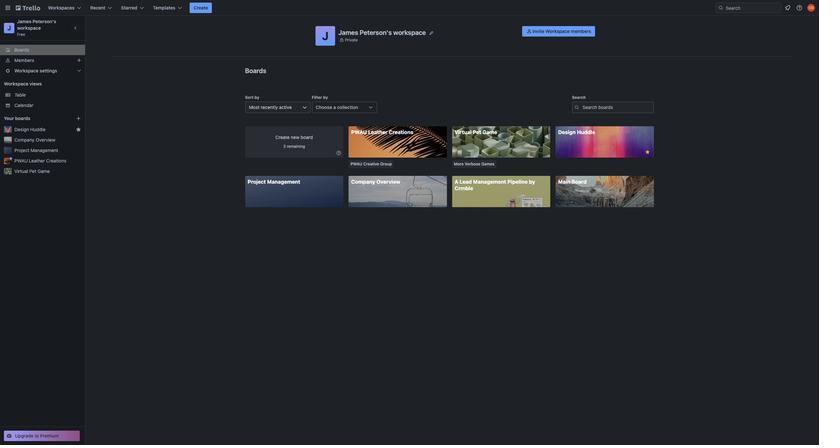 Task type: describe. For each thing, give the bounding box(es) containing it.
3
[[283, 144, 286, 149]]

0 horizontal spatial virtual pet game
[[14, 169, 50, 174]]

create for create
[[194, 5, 208, 10]]

Search text field
[[572, 102, 654, 113]]

table link
[[14, 92, 81, 98]]

peterson's for james peterson's workspace
[[360, 29, 392, 36]]

0 horizontal spatial pet
[[29, 169, 36, 174]]

recent button
[[86, 3, 116, 13]]

starred icon image
[[76, 127, 81, 132]]

1 horizontal spatial design
[[558, 129, 576, 135]]

pwau creative group button
[[349, 161, 394, 168]]

1 horizontal spatial virtual pet game
[[455, 129, 497, 135]]

choose a collection
[[316, 105, 358, 110]]

1 horizontal spatial game
[[483, 129, 497, 135]]

workspace views
[[4, 81, 42, 87]]

1 vertical spatial sm image
[[335, 150, 342, 157]]

click to unstar this board. it will be removed from your starred list. image
[[645, 149, 650, 155]]

0 horizontal spatial design
[[14, 127, 29, 132]]

filter by
[[312, 95, 328, 100]]

0 notifications image
[[784, 4, 792, 12]]

your
[[4, 116, 14, 121]]

1 vertical spatial leather
[[29, 158, 45, 164]]

recently
[[261, 105, 278, 110]]

more verbose games button
[[452, 161, 496, 168]]

0 vertical spatial creations
[[389, 129, 413, 135]]

choose
[[316, 105, 332, 110]]

upgrade to premium link
[[4, 432, 80, 442]]

private
[[345, 37, 358, 42]]

collection
[[337, 105, 358, 110]]

2 design huddle link from the left
[[556, 127, 654, 158]]

1 design huddle link from the left
[[14, 127, 73, 133]]

0 horizontal spatial pwau leather creations link
[[14, 158, 81, 164]]

0 vertical spatial pet
[[473, 129, 481, 135]]

james peterson's workspace link
[[17, 19, 57, 31]]

1 horizontal spatial company
[[351, 179, 375, 185]]

Search field
[[724, 3, 781, 13]]

1 horizontal spatial design huddle
[[558, 129, 595, 135]]

verbose
[[465, 162, 480, 167]]

sort by
[[245, 95, 259, 100]]

upgrade
[[15, 434, 33, 439]]

create button
[[190, 3, 212, 13]]

0 horizontal spatial game
[[38, 169, 50, 174]]

workspace navigation collapse icon image
[[71, 24, 80, 33]]

create for create new board
[[275, 135, 289, 140]]

back to home image
[[16, 3, 40, 13]]

premium
[[40, 434, 59, 439]]

creative
[[363, 162, 379, 167]]

workspace for james peterson's workspace free
[[17, 25, 41, 31]]

most recently active
[[249, 105, 292, 110]]

1 horizontal spatial project management
[[248, 179, 300, 185]]

your boards with 5 items element
[[4, 115, 66, 123]]

a lead management pipeline by crmble
[[455, 179, 535, 192]]

0 vertical spatial project management link
[[14, 147, 81, 154]]

your boards
[[4, 116, 30, 121]]

free
[[17, 32, 25, 37]]

1 horizontal spatial leather
[[368, 129, 388, 135]]

james for james peterson's workspace free
[[17, 19, 31, 24]]

active
[[279, 105, 292, 110]]

open information menu image
[[796, 5, 803, 11]]

0 horizontal spatial company overview link
[[14, 137, 81, 144]]

members
[[571, 28, 591, 34]]

pipeline
[[507, 179, 528, 185]]

j for j button
[[322, 29, 329, 43]]

0 horizontal spatial design huddle
[[14, 127, 45, 132]]

starred
[[121, 5, 137, 10]]

0 horizontal spatial virtual
[[14, 169, 28, 174]]

search image
[[718, 5, 724, 10]]

more verbose games
[[454, 162, 494, 167]]

settings
[[40, 68, 57, 74]]

peterson's for james peterson's workspace free
[[33, 19, 56, 24]]

j button
[[316, 26, 335, 46]]

1 vertical spatial virtual pet game link
[[14, 168, 81, 175]]

0 horizontal spatial huddle
[[30, 127, 45, 132]]

sort
[[245, 95, 254, 100]]

lead
[[460, 179, 472, 185]]

more
[[454, 162, 464, 167]]

1 vertical spatial creations
[[46, 158, 66, 164]]

board
[[572, 179, 587, 185]]

0 vertical spatial pwau leather creations
[[351, 129, 413, 135]]



Task type: vqa. For each thing, say whether or not it's contained in the screenshot.
the Team
no



Task type: locate. For each thing, give the bounding box(es) containing it.
1 vertical spatial pet
[[29, 169, 36, 174]]

a
[[333, 105, 336, 110]]

create
[[194, 5, 208, 10], [275, 135, 289, 140]]

calendar link
[[14, 102, 81, 109]]

j for j link
[[7, 24, 11, 32]]

overview
[[36, 137, 55, 143], [376, 179, 400, 185]]

1 horizontal spatial company overview link
[[349, 176, 447, 208]]

james up free
[[17, 19, 31, 24]]

workspaces
[[48, 5, 75, 10]]

0 horizontal spatial workspace
[[17, 25, 41, 31]]

pwau leather creations
[[351, 129, 413, 135], [14, 158, 66, 164]]

by right filter
[[323, 95, 328, 100]]

j left private at left
[[322, 29, 329, 43]]

workspaces button
[[44, 3, 85, 13]]

1 horizontal spatial virtual
[[455, 129, 472, 135]]

by right sort on the top left of page
[[255, 95, 259, 100]]

add board image
[[76, 116, 81, 121]]

a lead management pipeline by crmble link
[[452, 176, 550, 208]]

to
[[35, 434, 39, 439]]

1 horizontal spatial workspace
[[393, 29, 426, 36]]

workspace up table
[[4, 81, 28, 87]]

filter
[[312, 95, 322, 100]]

0 vertical spatial sm image
[[526, 28, 533, 35]]

1 vertical spatial company overview
[[351, 179, 400, 185]]

1 vertical spatial project
[[248, 179, 266, 185]]

boards
[[15, 116, 30, 121]]

pwau leather creations link
[[349, 127, 447, 158], [14, 158, 81, 164]]

2 horizontal spatial by
[[529, 179, 535, 185]]

0 horizontal spatial company overview
[[14, 137, 55, 143]]

project
[[14, 148, 29, 153], [248, 179, 266, 185]]

0 vertical spatial virtual pet game
[[455, 129, 497, 135]]

design huddle
[[14, 127, 45, 132], [558, 129, 595, 135]]

0 vertical spatial game
[[483, 129, 497, 135]]

company overview link
[[14, 137, 81, 144], [349, 176, 447, 208]]

1 vertical spatial game
[[38, 169, 50, 174]]

members
[[14, 58, 34, 63]]

upgrade to premium
[[15, 434, 59, 439]]

0 horizontal spatial project
[[14, 148, 29, 153]]

invite workspace members button
[[522, 26, 595, 37]]

workspace for settings
[[14, 68, 38, 74]]

0 vertical spatial virtual
[[455, 129, 472, 135]]

pwau
[[351, 129, 367, 135], [14, 158, 28, 164], [350, 162, 362, 167]]

0 vertical spatial leather
[[368, 129, 388, 135]]

1 horizontal spatial create
[[275, 135, 289, 140]]

peterson's
[[33, 19, 56, 24], [360, 29, 392, 36]]

0 horizontal spatial pwau leather creations
[[14, 158, 66, 164]]

1 vertical spatial virtual
[[14, 169, 28, 174]]

j left "james peterson's workspace free"
[[7, 24, 11, 32]]

game
[[483, 129, 497, 135], [38, 169, 50, 174]]

1 horizontal spatial company overview
[[351, 179, 400, 185]]

templates
[[153, 5, 175, 10]]

james peterson's workspace
[[338, 29, 426, 36]]

2 horizontal spatial management
[[473, 179, 506, 185]]

huddle
[[30, 127, 45, 132], [577, 129, 595, 135]]

recent
[[90, 5, 105, 10]]

0 vertical spatial company overview link
[[14, 137, 81, 144]]

leather
[[368, 129, 388, 135], [29, 158, 45, 164]]

by for filter by
[[323, 95, 328, 100]]

pwau creative group
[[350, 162, 392, 167]]

workspace inside popup button
[[14, 68, 38, 74]]

0 horizontal spatial james
[[17, 19, 31, 24]]

virtual
[[455, 129, 472, 135], [14, 169, 28, 174]]

1 vertical spatial workspace
[[14, 68, 38, 74]]

company
[[14, 137, 34, 143], [351, 179, 375, 185]]

invite workspace members
[[533, 28, 591, 34]]

0 horizontal spatial company
[[14, 137, 34, 143]]

sm image inside invite workspace members button
[[526, 28, 533, 35]]

crmble
[[455, 186, 473, 192]]

company overview link down your boards with 5 items element
[[14, 137, 81, 144]]

0 horizontal spatial creations
[[46, 158, 66, 164]]

table
[[14, 92, 26, 98]]

0 vertical spatial james
[[17, 19, 31, 24]]

boards
[[14, 47, 29, 53], [245, 67, 266, 75]]

workspace settings
[[14, 68, 57, 74]]

workspace inside button
[[546, 28, 570, 34]]

james up private at left
[[338, 29, 358, 36]]

0 horizontal spatial overview
[[36, 137, 55, 143]]

0 horizontal spatial sm image
[[335, 150, 342, 157]]

james peterson's workspace free
[[17, 19, 57, 37]]

1 horizontal spatial virtual pet game link
[[452, 127, 550, 158]]

1 horizontal spatial pet
[[473, 129, 481, 135]]

templates button
[[149, 3, 186, 13]]

2 vertical spatial workspace
[[4, 81, 28, 87]]

peterson's inside "james peterson's workspace free"
[[33, 19, 56, 24]]

1 vertical spatial overview
[[376, 179, 400, 185]]

christina overa (christinaovera) image
[[807, 4, 815, 12]]

pet
[[473, 129, 481, 135], [29, 169, 36, 174]]

0 vertical spatial project management
[[14, 148, 58, 153]]

1 horizontal spatial by
[[323, 95, 328, 100]]

company overview link down group
[[349, 176, 447, 208]]

company down boards
[[14, 137, 34, 143]]

1 horizontal spatial sm image
[[526, 28, 533, 35]]

workspace down primary element
[[393, 29, 426, 36]]

1 horizontal spatial boards
[[245, 67, 266, 75]]

j
[[7, 24, 11, 32], [322, 29, 329, 43]]

1 horizontal spatial pwau leather creations
[[351, 129, 413, 135]]

0 vertical spatial boards
[[14, 47, 29, 53]]

workspace
[[546, 28, 570, 34], [14, 68, 38, 74], [4, 81, 28, 87]]

workspace
[[17, 25, 41, 31], [393, 29, 426, 36]]

project management link
[[14, 147, 81, 154], [245, 176, 343, 208]]

search
[[572, 95, 586, 100]]

calendar
[[14, 103, 33, 108]]

company overview down pwau creative group button
[[351, 179, 400, 185]]

1 horizontal spatial james
[[338, 29, 358, 36]]

1 horizontal spatial project
[[248, 179, 266, 185]]

virtual pet game
[[455, 129, 497, 135], [14, 169, 50, 174]]

pwau for "pwau leather creations" link to the left
[[14, 158, 28, 164]]

games
[[481, 162, 494, 167]]

0 horizontal spatial peterson's
[[33, 19, 56, 24]]

members link
[[0, 55, 85, 66]]

workspace down members
[[14, 68, 38, 74]]

design huddle link
[[14, 127, 73, 133], [556, 127, 654, 158]]

group
[[380, 162, 392, 167]]

workspace inside "james peterson's workspace free"
[[17, 25, 41, 31]]

pwau for pwau creative group button
[[350, 162, 362, 167]]

company overview down your boards with 5 items element
[[14, 137, 55, 143]]

1 horizontal spatial management
[[267, 179, 300, 185]]

workspace settings button
[[0, 66, 85, 76]]

workspace right invite at the top
[[546, 28, 570, 34]]

0 horizontal spatial j
[[7, 24, 11, 32]]

1 vertical spatial create
[[275, 135, 289, 140]]

primary element
[[0, 0, 819, 16]]

virtual pet game link
[[452, 127, 550, 158], [14, 168, 81, 175]]

1 vertical spatial virtual pet game
[[14, 169, 50, 174]]

1 horizontal spatial creations
[[389, 129, 413, 135]]

0 vertical spatial virtual pet game link
[[452, 127, 550, 158]]

boards up members
[[14, 47, 29, 53]]

0 horizontal spatial project management link
[[14, 147, 81, 154]]

1 vertical spatial peterson's
[[360, 29, 392, 36]]

0 vertical spatial overview
[[36, 137, 55, 143]]

sm image
[[526, 28, 533, 35], [335, 150, 342, 157]]

0 horizontal spatial virtual pet game link
[[14, 168, 81, 175]]

1 horizontal spatial j
[[322, 29, 329, 43]]

creations
[[389, 129, 413, 135], [46, 158, 66, 164]]

company down pwau creative group button
[[351, 179, 375, 185]]

j inside button
[[322, 29, 329, 43]]

views
[[29, 81, 42, 87]]

1 horizontal spatial peterson's
[[360, 29, 392, 36]]

1 vertical spatial boards
[[245, 67, 266, 75]]

1 vertical spatial company overview link
[[349, 176, 447, 208]]

1 horizontal spatial project management link
[[245, 176, 343, 208]]

a
[[455, 179, 458, 185]]

0 vertical spatial create
[[194, 5, 208, 10]]

0 horizontal spatial design huddle link
[[14, 127, 73, 133]]

1 vertical spatial james
[[338, 29, 358, 36]]

invite
[[533, 28, 544, 34]]

main board
[[558, 179, 587, 185]]

1 vertical spatial project management
[[248, 179, 300, 185]]

management
[[31, 148, 58, 153], [267, 179, 300, 185], [473, 179, 506, 185]]

1 horizontal spatial huddle
[[577, 129, 595, 135]]

remaining
[[287, 144, 305, 149]]

1 horizontal spatial overview
[[376, 179, 400, 185]]

1 horizontal spatial design huddle link
[[556, 127, 654, 158]]

starred button
[[117, 3, 148, 13]]

most
[[249, 105, 260, 110]]

pwau inside button
[[350, 162, 362, 167]]

by for sort by
[[255, 95, 259, 100]]

0 vertical spatial project
[[14, 148, 29, 153]]

main board link
[[556, 176, 654, 208]]

create inside "create" button
[[194, 5, 208, 10]]

create new board
[[275, 135, 313, 140]]

james inside "james peterson's workspace free"
[[17, 19, 31, 24]]

workspace up free
[[17, 25, 41, 31]]

boards up sort by
[[245, 67, 266, 75]]

management inside a lead management pipeline by crmble
[[473, 179, 506, 185]]

1 vertical spatial pwau leather creations
[[14, 158, 66, 164]]

by inside a lead management pipeline by crmble
[[529, 179, 535, 185]]

0 horizontal spatial leather
[[29, 158, 45, 164]]

0 vertical spatial company overview
[[14, 137, 55, 143]]

1 vertical spatial project management link
[[245, 176, 343, 208]]

project management
[[14, 148, 58, 153], [248, 179, 300, 185]]

boards link
[[0, 45, 85, 55]]

new
[[291, 135, 299, 140]]

james
[[17, 19, 31, 24], [338, 29, 358, 36]]

choose a collection button
[[312, 102, 377, 113]]

1 horizontal spatial pwau leather creations link
[[349, 127, 447, 158]]

workspace for views
[[4, 81, 28, 87]]

1 vertical spatial company
[[351, 179, 375, 185]]

0 vertical spatial workspace
[[546, 28, 570, 34]]

by right pipeline
[[529, 179, 535, 185]]

j link
[[4, 23, 14, 33]]

0 horizontal spatial boards
[[14, 47, 29, 53]]

0 horizontal spatial management
[[31, 148, 58, 153]]

main
[[558, 179, 570, 185]]

workspace for james peterson's workspace
[[393, 29, 426, 36]]

3 remaining
[[283, 144, 305, 149]]

overview down your boards with 5 items element
[[36, 137, 55, 143]]

0 horizontal spatial by
[[255, 95, 259, 100]]

board
[[301, 135, 313, 140]]

by
[[255, 95, 259, 100], [323, 95, 328, 100], [529, 179, 535, 185]]

0 horizontal spatial create
[[194, 5, 208, 10]]

james for james peterson's workspace
[[338, 29, 358, 36]]

overview down group
[[376, 179, 400, 185]]

0 vertical spatial peterson's
[[33, 19, 56, 24]]

0 vertical spatial company
[[14, 137, 34, 143]]



